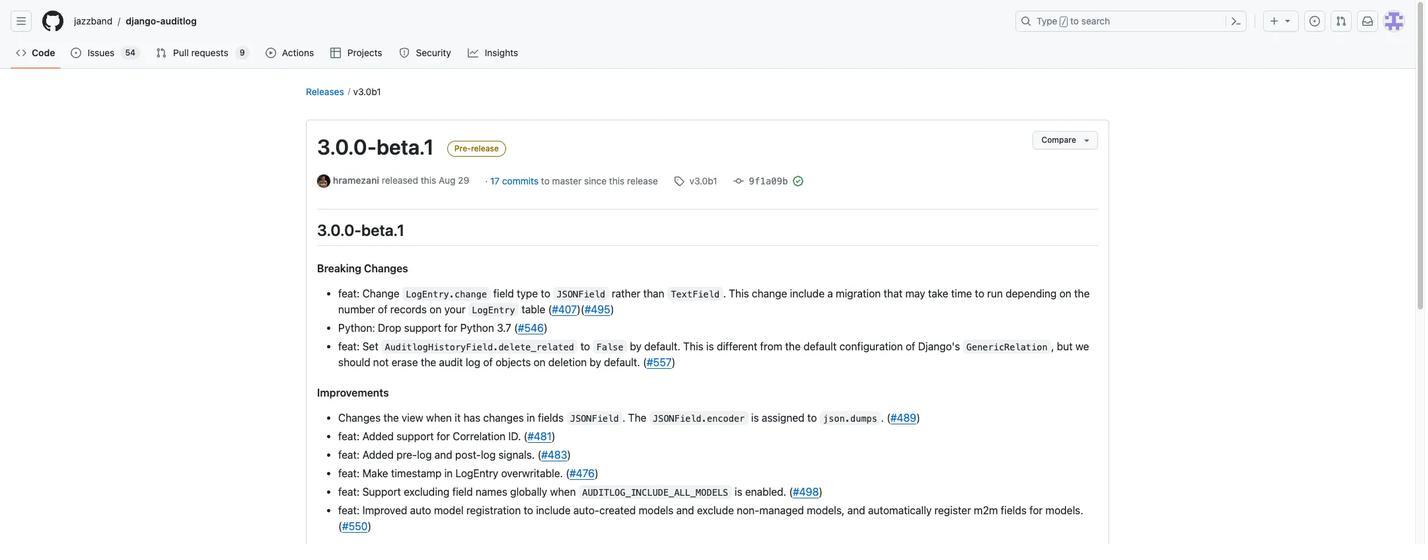 Task type: locate. For each thing, give the bounding box(es) containing it.
table
[[522, 303, 546, 315]]

jsonfield up ')('
[[557, 289, 606, 299]]

0 horizontal spatial v3.0b1 link
[[353, 86, 381, 97]]

feat: left pre- at bottom
[[338, 449, 360, 460]]

2 feat: from the top
[[338, 340, 360, 352]]

logentry inside logentry table ( #407 )( #495 )
[[472, 304, 515, 315]]

0 vertical spatial logentry
[[472, 304, 515, 315]]

#483 link
[[542, 449, 568, 460]]

2 horizontal spatial .
[[882, 412, 884, 423]]

changes down the improvements
[[338, 412, 381, 423]]

0 vertical spatial on
[[1060, 287, 1072, 299]]

v3.0b1 down projects on the top
[[353, 86, 381, 97]]

2 3.0.0-beta.1 from the top
[[317, 221, 405, 240]]

json.dumps
[[824, 413, 878, 423]]

include down globally
[[536, 504, 571, 516]]

3.0.0-beta.1 for pre-
[[317, 134, 434, 159]]

issue opened image
[[71, 48, 82, 58]]

0 vertical spatial release
[[471, 143, 499, 153]]

exclude
[[697, 504, 734, 516]]

and right models, on the bottom of the page
[[848, 504, 866, 516]]

default.
[[645, 340, 681, 352], [604, 356, 641, 368]]

search
[[1082, 15, 1111, 26]]

post-
[[455, 449, 481, 460]]

/ left django-
[[118, 16, 121, 27]]

1 vertical spatial v3.0b1 link
[[674, 174, 718, 188]]

time
[[952, 287, 973, 299]]

0 horizontal spatial fields
[[538, 412, 564, 423]]

1 horizontal spatial this
[[609, 175, 625, 187]]

1 vertical spatial for
[[437, 430, 450, 442]]

0 vertical spatial beta.1
[[377, 134, 434, 159]]

beta.1 for pre-
[[377, 134, 434, 159]]

. right textfield
[[724, 287, 727, 299]]

/ inside jazzband / django-auditlog
[[118, 16, 121, 27]]

list containing jazzband
[[69, 11, 1008, 32]]

list
[[69, 11, 1008, 32]]

default. down false
[[604, 356, 641, 368]]

feat: improved auto model registration to include auto-created models and exclude non-managed models, and automatically register m2m fields for models. (
[[338, 504, 1084, 532]]

0 vertical spatial when
[[426, 412, 452, 423]]

audit
[[439, 356, 463, 368]]

1 horizontal spatial git pull request image
[[1337, 16, 1347, 26]]

python:
[[338, 322, 375, 334]]

feat: up "should"
[[338, 340, 360, 352]]

field
[[494, 287, 514, 299], [453, 486, 473, 497]]

this
[[729, 287, 750, 299], [684, 340, 704, 352]]

auto
[[410, 504, 431, 516]]

is
[[707, 340, 714, 352], [752, 412, 759, 423], [735, 486, 743, 497]]

#557 link
[[647, 356, 672, 368]]

to down globally
[[524, 504, 534, 516]]

not
[[373, 356, 389, 368]]

0 horizontal spatial include
[[536, 504, 571, 516]]

triangle down image right compare
[[1082, 135, 1093, 145]]

1 vertical spatial added
[[363, 449, 394, 460]]

1 horizontal spatial of
[[483, 356, 493, 368]]

when left it
[[426, 412, 452, 423]]

1 vertical spatial when
[[550, 486, 576, 497]]

3.0.0-beta.1 up breaking changes
[[317, 221, 405, 240]]

this right since
[[609, 175, 625, 187]]

v3.0b1 link down projects on the top
[[353, 86, 381, 97]]

0 horizontal spatial release
[[471, 143, 499, 153]]

feat: up number
[[338, 287, 360, 299]]

field up model
[[453, 486, 473, 497]]

1 vertical spatial jsonfield
[[570, 413, 619, 423]]

the right depending
[[1075, 287, 1090, 299]]

0 vertical spatial default.
[[645, 340, 681, 352]]

0 horizontal spatial by
[[590, 356, 602, 368]]

include left a
[[790, 287, 825, 299]]

0 vertical spatial 3.0.0-beta.1
[[317, 134, 434, 159]]

breaking changes
[[317, 262, 408, 274]]

1 vertical spatial include
[[536, 504, 571, 516]]

fields up #481 link on the left bottom of page
[[538, 412, 564, 423]]

git pull request image for issue opened icon
[[1337, 16, 1347, 26]]

to inside feat: improved auto model registration to include auto-created models and exclude non-managed models, and automatically register m2m fields for models. (
[[524, 504, 534, 516]]

jazzband
[[74, 15, 112, 26]]

1 vertical spatial v3.0b1
[[690, 175, 718, 187]]

in up the excluding
[[445, 467, 453, 479]]

1 horizontal spatial release
[[627, 175, 658, 187]]

beta.1 up hramezani released this aug 29
[[377, 134, 434, 159]]

for left models.
[[1030, 504, 1043, 516]]

0 horizontal spatial and
[[435, 449, 453, 460]]

to left run
[[975, 287, 985, 299]]

default. up #557 )
[[645, 340, 681, 352]]

globally
[[510, 486, 548, 497]]

1 vertical spatial triangle down image
[[1082, 135, 1093, 145]]

1 vertical spatial 3.0.0-
[[317, 221, 362, 240]]

triangle down image inside compare popup button
[[1082, 135, 1093, 145]]

jsonfield inside feat: change logentry.change field type to jsonfield rather than textfield
[[557, 289, 606, 299]]

0 horizontal spatial triangle down image
[[1082, 135, 1093, 145]]

but
[[1058, 340, 1073, 352]]

jazzband link
[[69, 11, 118, 32]]

1 added from the top
[[363, 430, 394, 442]]

jsonfield inside changes the view when it has changes in fields jsonfield . the jsonfield.encoder is assigned to json.dumps . ( #489 ) feat: added support for correlation id. ( #481 ) feat: added pre-log and post-log signals. ( #483 ) feat: make timestamp in logentry overwritable. ( #476 ) feat: support excluding field names globally when auditlog_include_all_models is enabled. ( #498 )
[[570, 413, 619, 423]]

git pull request image
[[1337, 16, 1347, 26], [156, 48, 167, 58]]

( inside , but we should not erase the audit log of objects on deletion by default. (
[[643, 356, 647, 368]]

improved
[[363, 504, 407, 516]]

1 horizontal spatial and
[[677, 504, 695, 516]]

1 vertical spatial release
[[627, 175, 658, 187]]

0 vertical spatial is
[[707, 340, 714, 352]]

pull requests
[[173, 47, 229, 58]]

2 vertical spatial on
[[534, 356, 546, 368]]

@hramezani image
[[317, 175, 331, 188]]

feat: down the improvements
[[338, 430, 360, 442]]

1 vertical spatial beta.1
[[362, 221, 405, 240]]

releases
[[306, 86, 344, 97]]

for inside feat: improved auto model registration to include auto-created models and exclude non-managed models, and automatically register m2m fields for models. (
[[1030, 504, 1043, 516]]

logentry up 3.7
[[472, 304, 515, 315]]

9
[[240, 48, 245, 58]]

0 horizontal spatial .
[[623, 412, 626, 423]]

triangle down image right "plus" image
[[1283, 15, 1294, 26]]

the left view
[[384, 412, 399, 423]]

1 feat: from the top
[[338, 287, 360, 299]]

1 vertical spatial of
[[906, 340, 916, 352]]

1 3.0.0- from the top
[[317, 134, 377, 159]]

0 vertical spatial jsonfield
[[557, 289, 606, 299]]

0 vertical spatial of
[[378, 303, 388, 315]]

to left search
[[1071, 15, 1080, 26]]

(
[[548, 303, 552, 315], [514, 322, 518, 334], [643, 356, 647, 368], [887, 412, 891, 423], [524, 430, 528, 442], [538, 449, 542, 460], [566, 467, 570, 479], [790, 486, 793, 497], [338, 520, 342, 532]]

/ inside type / to search
[[1062, 17, 1067, 26]]

since
[[584, 175, 607, 187]]

3.0.0-beta.1 up hramezani
[[317, 134, 434, 159]]

feat: left support
[[338, 486, 360, 497]]

the left 'audit'
[[421, 356, 436, 368]]

of down the 'change'
[[378, 303, 388, 315]]

jsonfield left the
[[570, 413, 619, 423]]

1 horizontal spatial on
[[534, 356, 546, 368]]

logentry.change
[[406, 289, 487, 299]]

and
[[435, 449, 453, 460], [677, 504, 695, 516], [848, 504, 866, 516]]

2 horizontal spatial on
[[1060, 287, 1072, 299]]

for
[[444, 322, 458, 334], [437, 430, 450, 442], [1030, 504, 1043, 516]]

1 horizontal spatial field
[[494, 287, 514, 299]]

of inside , but we should not erase the audit log of objects on deletion by default. (
[[483, 356, 493, 368]]

for down your on the left bottom of page
[[444, 322, 458, 334]]

on right depending
[[1060, 287, 1072, 299]]

this left aug
[[421, 175, 436, 186]]

0 horizontal spatial default.
[[604, 356, 641, 368]]

of down auditloghistoryfield.delete_related
[[483, 356, 493, 368]]

django's
[[919, 340, 961, 352]]

is up non-
[[735, 486, 743, 497]]

0 horizontal spatial git pull request image
[[156, 48, 167, 58]]

0 horizontal spatial v3.0b1
[[353, 86, 381, 97]]

compare
[[1042, 135, 1077, 145]]

5 feat: from the top
[[338, 467, 360, 479]]

. left the
[[623, 412, 626, 423]]

jsonfield
[[557, 289, 606, 299], [570, 413, 619, 423]]

1 horizontal spatial in
[[527, 412, 535, 423]]

pull
[[173, 47, 189, 58]]

1 horizontal spatial this
[[729, 287, 750, 299]]

3 feat: from the top
[[338, 430, 360, 442]]

1 vertical spatial logentry
[[456, 467, 499, 479]]

1 horizontal spatial by
[[630, 340, 642, 352]]

of inside . this change include a migration that may take time to run depending on the number of records on your
[[378, 303, 388, 315]]

to
[[1071, 15, 1080, 26], [541, 175, 550, 187], [541, 287, 551, 299], [975, 287, 985, 299], [581, 340, 590, 352], [808, 412, 817, 423], [524, 504, 534, 516]]

to inside . this change include a migration that may take time to run depending on the number of records on your
[[975, 287, 985, 299]]

triangle down image
[[1283, 15, 1294, 26], [1082, 135, 1093, 145]]

support down records
[[404, 322, 442, 334]]

type
[[1037, 15, 1058, 26]]

and left the post- at the left bottom of the page
[[435, 449, 453, 460]]

projects
[[348, 47, 383, 58]]

1 vertical spatial this
[[684, 340, 704, 352]]

feat: up #550 link
[[338, 504, 360, 516]]

by right false
[[630, 340, 642, 352]]

3.0.0- up breaking
[[317, 221, 362, 240]]

changes the view when it has changes in fields jsonfield . the jsonfield.encoder is assigned to json.dumps . ( #489 ) feat: added support for correlation id. ( #481 ) feat: added pre-log and post-log signals. ( #483 ) feat: make timestamp in logentry overwritable. ( #476 ) feat: support excluding field names globally when auditlog_include_all_models is enabled. ( #498 )
[[338, 412, 921, 497]]

field left type
[[494, 287, 514, 299]]

1 vertical spatial field
[[453, 486, 473, 497]]

make
[[363, 467, 388, 479]]

of left django's at right
[[906, 340, 916, 352]]

2 horizontal spatial of
[[906, 340, 916, 352]]

is left the assigned
[[752, 412, 759, 423]]

0 vertical spatial in
[[527, 412, 535, 423]]

2 vertical spatial is
[[735, 486, 743, 497]]

v3.0b1 right tag icon
[[690, 175, 718, 187]]

0 horizontal spatial is
[[707, 340, 714, 352]]

. left #489 link
[[882, 412, 884, 423]]

by inside , but we should not erase the audit log of objects on deletion by default. (
[[590, 356, 602, 368]]

to up deletion
[[581, 340, 590, 352]]

0 vertical spatial git pull request image
[[1337, 16, 1347, 26]]

python
[[460, 322, 494, 334]]

to left master
[[541, 175, 550, 187]]

1 3.0.0-beta.1 from the top
[[317, 134, 434, 159]]

0 horizontal spatial this
[[684, 340, 704, 352]]

1 vertical spatial default.
[[604, 356, 641, 368]]

0 horizontal spatial in
[[445, 467, 453, 479]]

0 vertical spatial triangle down image
[[1283, 15, 1294, 26]]

than
[[644, 287, 665, 299]]

issue opened image
[[1310, 16, 1321, 26]]

7 feat: from the top
[[338, 504, 360, 516]]

2 3.0.0- from the top
[[317, 221, 362, 240]]

git pull request image left pull
[[156, 48, 167, 58]]

1 horizontal spatial fields
[[1001, 504, 1027, 516]]

when down #476
[[550, 486, 576, 497]]

beta.1 up breaking changes
[[362, 221, 405, 240]]

pre-
[[455, 143, 471, 153]]

to right the assigned
[[808, 412, 817, 423]]

plus image
[[1270, 16, 1281, 26]]

names
[[476, 486, 508, 497]]

feat: change logentry.change field type to jsonfield rather than textfield
[[338, 287, 720, 299]]

log down correlation
[[481, 449, 496, 460]]

/ right type
[[1062, 17, 1067, 26]]

1 horizontal spatial .
[[724, 287, 727, 299]]

the inside , but we should not erase the audit log of objects on deletion by default. (
[[421, 356, 436, 368]]

logentry inside changes the view when it has changes in fields jsonfield . the jsonfield.encoder is assigned to json.dumps . ( #489 ) feat: added support for correlation id. ( #481 ) feat: added pre-log and post-log signals. ( #483 ) feat: make timestamp in logentry overwritable. ( #476 ) feat: support excluding field names globally when auditlog_include_all_models is enabled. ( #498 )
[[456, 467, 499, 479]]

m2m
[[974, 504, 999, 516]]

1 vertical spatial support
[[397, 430, 434, 442]]

enabled.
[[746, 486, 787, 497]]

this
[[421, 175, 436, 186], [609, 175, 625, 187]]

1 vertical spatial is
[[752, 412, 759, 423]]

2 horizontal spatial and
[[848, 504, 866, 516]]

2 added from the top
[[363, 449, 394, 460]]

logentry down the post- at the left bottom of the page
[[456, 467, 499, 479]]

1 vertical spatial changes
[[338, 412, 381, 423]]

#557 )
[[647, 356, 676, 368]]

set
[[363, 340, 379, 352]]

by
[[630, 340, 642, 352], [590, 356, 602, 368]]

3.0.0- up hramezani
[[317, 134, 377, 159]]

support down view
[[397, 430, 434, 442]]

0 vertical spatial field
[[494, 287, 514, 299]]

fields inside feat: improved auto model registration to include auto-created models and exclude non-managed models, and automatically register m2m fields for models. (
[[1001, 504, 1027, 516]]

log down auditloghistoryfield.delete_related
[[466, 356, 481, 368]]

has
[[464, 412, 481, 423]]

0 horizontal spatial /
[[118, 16, 121, 27]]

0 horizontal spatial of
[[378, 303, 388, 315]]

1 horizontal spatial include
[[790, 287, 825, 299]]

1 vertical spatial 3.0.0-beta.1
[[317, 221, 405, 240]]

when
[[426, 412, 452, 423], [550, 486, 576, 497]]

is left different
[[707, 340, 714, 352]]

fields right m2m
[[1001, 504, 1027, 516]]

1 vertical spatial fields
[[1001, 504, 1027, 516]]

2 vertical spatial for
[[1030, 504, 1043, 516]]

release left tag icon
[[627, 175, 658, 187]]

2 horizontal spatial is
[[752, 412, 759, 423]]

0 vertical spatial include
[[790, 287, 825, 299]]

issues
[[88, 47, 115, 58]]

3.0.0- for breaking
[[317, 221, 362, 240]]

code link
[[11, 43, 60, 63]]

code image
[[16, 48, 26, 58]]

0 vertical spatial 3.0.0-
[[317, 134, 377, 159]]

1 vertical spatial by
[[590, 356, 602, 368]]

. this change include a migration that may take time to run depending on the number of records on your
[[338, 287, 1090, 315]]

changes up the 'change'
[[364, 262, 408, 274]]

drop
[[378, 322, 402, 334]]

2 vertical spatial of
[[483, 356, 493, 368]]

include inside . this change include a migration that may take time to run depending on the number of records on your
[[790, 287, 825, 299]]

on right objects
[[534, 356, 546, 368]]

and right models
[[677, 504, 695, 516]]

1 vertical spatial in
[[445, 467, 453, 479]]

hramezani released this aug 29
[[333, 175, 470, 186]]

release up ·
[[471, 143, 499, 153]]

0 vertical spatial this
[[729, 287, 750, 299]]

v3.0b1
[[353, 86, 381, 97], [690, 175, 718, 187]]

v3.0b1 link left commit icon
[[674, 174, 718, 188]]

0 vertical spatial added
[[363, 430, 394, 442]]

git pull request image right issue opened icon
[[1337, 16, 1347, 26]]

non-
[[737, 504, 760, 516]]

on
[[1060, 287, 1072, 299], [430, 303, 442, 315], [534, 356, 546, 368]]

for left correlation
[[437, 430, 450, 442]]

1 vertical spatial git pull request image
[[156, 48, 167, 58]]

3.7
[[497, 322, 512, 334]]

#407 link
[[552, 303, 577, 315]]

1 vertical spatial on
[[430, 303, 442, 315]]

feat: left make in the left bottom of the page
[[338, 467, 360, 479]]

on down the logentry.change
[[430, 303, 442, 315]]

released
[[382, 175, 418, 186]]

in up #481
[[527, 412, 535, 423]]

1 horizontal spatial /
[[1062, 17, 1067, 26]]

.
[[724, 287, 727, 299], [623, 412, 626, 423], [882, 412, 884, 423]]

0 vertical spatial fields
[[538, 412, 564, 423]]

to inside changes the view when it has changes in fields jsonfield . the jsonfield.encoder is assigned to json.dumps . ( #489 ) feat: added support for correlation id. ( #481 ) feat: added pre-log and post-log signals. ( #483 ) feat: make timestamp in logentry overwritable. ( #476 ) feat: support excluding field names globally when auditlog_include_all_models is enabled. ( #498 )
[[808, 412, 817, 423]]

0 vertical spatial v3.0b1
[[353, 86, 381, 97]]

type
[[517, 287, 538, 299]]

0 horizontal spatial field
[[453, 486, 473, 497]]

by down false
[[590, 356, 602, 368]]

records
[[391, 303, 427, 315]]

logentry
[[472, 304, 515, 315], [456, 467, 499, 479]]



Task type: vqa. For each thing, say whether or not it's contained in the screenshot.
add
no



Task type: describe. For each thing, give the bounding box(es) containing it.
default. inside , but we should not erase the audit log of objects on deletion by default. (
[[604, 356, 641, 368]]

0 horizontal spatial when
[[426, 412, 452, 423]]

logentry table ( #407 )( #495 )
[[472, 303, 615, 315]]

erase
[[392, 356, 418, 368]]

jazzband / django-auditlog
[[74, 15, 197, 27]]

homepage image
[[42, 11, 63, 32]]

textfield
[[671, 289, 720, 299]]

the inside . this change include a migration that may take time to run depending on the number of records on your
[[1075, 287, 1090, 299]]

graph image
[[468, 48, 479, 58]]

default
[[804, 340, 837, 352]]

0 vertical spatial by
[[630, 340, 642, 352]]

objects
[[496, 356, 531, 368]]

model
[[434, 504, 464, 516]]

54
[[125, 48, 136, 58]]

models
[[639, 504, 674, 516]]

hramezani
[[333, 175, 380, 186]]

automatically
[[869, 504, 932, 516]]

pre-
[[397, 449, 417, 460]]

#495 link
[[585, 303, 611, 315]]

configuration
[[840, 340, 903, 352]]

field inside changes the view when it has changes in fields jsonfield . the jsonfield.encoder is assigned to json.dumps . ( #489 ) feat: added support for correlation id. ( #481 ) feat: added pre-log and post-log signals. ( #483 ) feat: make timestamp in logentry overwritable. ( #476 ) feat: support excluding field names globally when auditlog_include_all_models is enabled. ( #498 )
[[453, 486, 473, 497]]

change
[[363, 287, 400, 299]]

· 17 commits to master           since this release
[[485, 175, 658, 187]]

auto-
[[574, 504, 600, 516]]

shield image
[[399, 48, 410, 58]]

a
[[828, 287, 834, 299]]

3.0.0-beta.1 for breaking
[[317, 221, 405, 240]]

django-
[[126, 15, 160, 26]]

command palette image
[[1232, 16, 1242, 26]]

created
[[600, 504, 636, 516]]

registration
[[467, 504, 521, 516]]

6 feat: from the top
[[338, 486, 360, 497]]

#481
[[528, 430, 552, 442]]

different
[[717, 340, 758, 352]]

depending
[[1006, 287, 1057, 299]]

1 horizontal spatial is
[[735, 486, 743, 497]]

0 vertical spatial for
[[444, 322, 458, 334]]

models.
[[1046, 504, 1084, 516]]

signals.
[[499, 449, 535, 460]]

( inside feat: improved auto model registration to include auto-created models and exclude non-managed models, and automatically register m2m fields for models. (
[[338, 520, 342, 532]]

genericrelation
[[967, 341, 1048, 352]]

actions
[[282, 47, 314, 58]]

#407
[[552, 303, 577, 315]]

1 horizontal spatial v3.0b1 link
[[674, 174, 718, 188]]

auditloghistoryfield.delete_related
[[385, 341, 575, 352]]

your
[[445, 303, 466, 315]]

python: drop support for python 3.7 ( #546 )
[[338, 322, 548, 334]]

take
[[929, 287, 949, 299]]

#481 link
[[528, 430, 552, 442]]

/ for type
[[1062, 17, 1067, 26]]

on inside , but we should not erase the audit log of objects on deletion by default. (
[[534, 356, 546, 368]]

auditlog_include_all_models
[[583, 487, 729, 497]]

managed
[[760, 504, 805, 516]]

releases link
[[306, 86, 344, 97]]

support inside changes the view when it has changes in fields jsonfield . the jsonfield.encoder is assigned to json.dumps . ( #489 ) feat: added support for correlation id. ( #481 ) feat: added pre-log and post-log signals. ( #483 ) feat: make timestamp in logentry overwritable. ( #476 ) feat: support excluding field names globally when auditlog_include_all_models is enabled. ( #498 )
[[397, 430, 434, 442]]

play image
[[266, 48, 276, 58]]

the inside changes the view when it has changes in fields jsonfield . the jsonfield.encoder is assigned to json.dumps . ( #489 ) feat: added support for correlation id. ( #481 ) feat: added pre-log and post-log signals. ( #483 ) feat: make timestamp in logentry overwritable. ( #476 ) feat: support excluding field names globally when auditlog_include_all_models is enabled. ( #498 )
[[384, 412, 399, 423]]

aug
[[439, 175, 456, 186]]

assigned
[[762, 412, 805, 423]]

1 horizontal spatial v3.0b1
[[690, 175, 718, 187]]

verified commit signature image
[[794, 176, 804, 187]]

#550 )
[[342, 520, 372, 532]]

it
[[455, 412, 461, 423]]

#476 link
[[570, 467, 595, 479]]

#495
[[585, 303, 611, 315]]

support
[[363, 486, 401, 497]]

1 horizontal spatial when
[[550, 486, 576, 497]]

commit image
[[734, 176, 744, 187]]

this inside . this change include a migration that may take time to run depending on the number of records on your
[[729, 287, 750, 299]]

feat: set auditloghistoryfield.delete_related to false by default. this is different from the default configuration of django's genericrelation
[[338, 340, 1048, 352]]

1 horizontal spatial default.
[[645, 340, 681, 352]]

the right from
[[786, 340, 801, 352]]

timestamp
[[391, 467, 442, 479]]

changes inside changes the view when it has changes in fields jsonfield . the jsonfield.encoder is assigned to json.dumps . ( #489 ) feat: added support for correlation id. ( #481 ) feat: added pre-log and post-log signals. ( #483 ) feat: make timestamp in logentry overwritable. ( #476 ) feat: support excluding field names globally when auditlog_include_all_models is enabled. ( #498 )
[[338, 412, 381, 423]]

log inside , but we should not erase the audit log of objects on deletion by default. (
[[466, 356, 481, 368]]

commits
[[502, 175, 539, 187]]

. inside . this change include a migration that may take time to run depending on the number of records on your
[[724, 287, 727, 299]]

hramezani link
[[333, 175, 380, 186]]

beta.1 for breaking
[[362, 221, 405, 240]]

to up logentry table ( #407 )( #495 ) at the left bottom of page
[[541, 287, 551, 299]]

1 horizontal spatial triangle down image
[[1283, 15, 1294, 26]]

rather
[[612, 287, 641, 299]]

number
[[338, 303, 375, 315]]

view
[[402, 412, 424, 423]]

tag image
[[674, 176, 685, 187]]

django-auditlog link
[[121, 11, 202, 32]]

0 vertical spatial changes
[[364, 262, 408, 274]]

master
[[552, 175, 582, 187]]

the
[[629, 412, 647, 423]]

9f1a09b link
[[734, 175, 791, 187]]

0 horizontal spatial on
[[430, 303, 442, 315]]

insights
[[485, 47, 519, 58]]

table image
[[331, 48, 341, 58]]

0 vertical spatial v3.0b1 link
[[353, 86, 381, 97]]

#498 link
[[793, 486, 819, 497]]

for inside changes the view when it has changes in fields jsonfield . the jsonfield.encoder is assigned to json.dumps . ( #489 ) feat: added support for correlation id. ( #481 ) feat: added pre-log and post-log signals. ( #483 ) feat: make timestamp in logentry overwritable. ( #476 ) feat: support excluding field names globally when auditlog_include_all_models is enabled. ( #498 )
[[437, 430, 450, 442]]

id.
[[509, 430, 521, 442]]

#557
[[647, 356, 672, 368]]

log up timestamp
[[417, 449, 432, 460]]

feat: inside feat: improved auto model registration to include auto-created models and exclude non-managed models, and automatically register m2m fields for models. (
[[338, 504, 360, 516]]

git pull request image for issue opened image
[[156, 48, 167, 58]]

insights link
[[463, 43, 525, 63]]

3.0.0- for pre-
[[317, 134, 377, 159]]

)(
[[577, 303, 585, 315]]

auditlog
[[160, 15, 197, 26]]

4 feat: from the top
[[338, 449, 360, 460]]

·
[[485, 175, 488, 187]]

#476
[[570, 467, 595, 479]]

and inside changes the view when it has changes in fields jsonfield . the jsonfield.encoder is assigned to json.dumps . ( #489 ) feat: added support for correlation id. ( #481 ) feat: added pre-log and post-log signals. ( #483 ) feat: make timestamp in logentry overwritable. ( #476 ) feat: support excluding field names globally when auditlog_include_all_models is enabled. ( #498 )
[[435, 449, 453, 460]]

17 commits link
[[491, 175, 541, 187]]

changes
[[484, 412, 524, 423]]

0 horizontal spatial this
[[421, 175, 436, 186]]

include inside feat: improved auto model registration to include auto-created models and exclude non-managed models, and automatically register m2m fields for models. (
[[536, 504, 571, 516]]

code
[[32, 47, 55, 58]]

excluding
[[404, 486, 450, 497]]

notifications image
[[1363, 16, 1374, 26]]

false
[[597, 341, 624, 352]]

#550 link
[[342, 520, 368, 532]]

run
[[988, 287, 1004, 299]]

type / to search
[[1037, 15, 1111, 26]]

0 vertical spatial support
[[404, 322, 442, 334]]

/ for jazzband
[[118, 16, 121, 27]]

should
[[338, 356, 371, 368]]

#546 link
[[518, 322, 544, 334]]

, but we should not erase the audit log of objects on deletion by default. (
[[338, 340, 1090, 368]]

projects link
[[326, 43, 389, 63]]

fields inside changes the view when it has changes in fields jsonfield . the jsonfield.encoder is assigned to json.dumps . ( #489 ) feat: added support for correlation id. ( #481 ) feat: added pre-log and post-log signals. ( #483 ) feat: make timestamp in logentry overwritable. ( #476 ) feat: support excluding field names globally when auditlog_include_all_models is enabled. ( #498 )
[[538, 412, 564, 423]]

pre-release
[[455, 143, 499, 153]]



